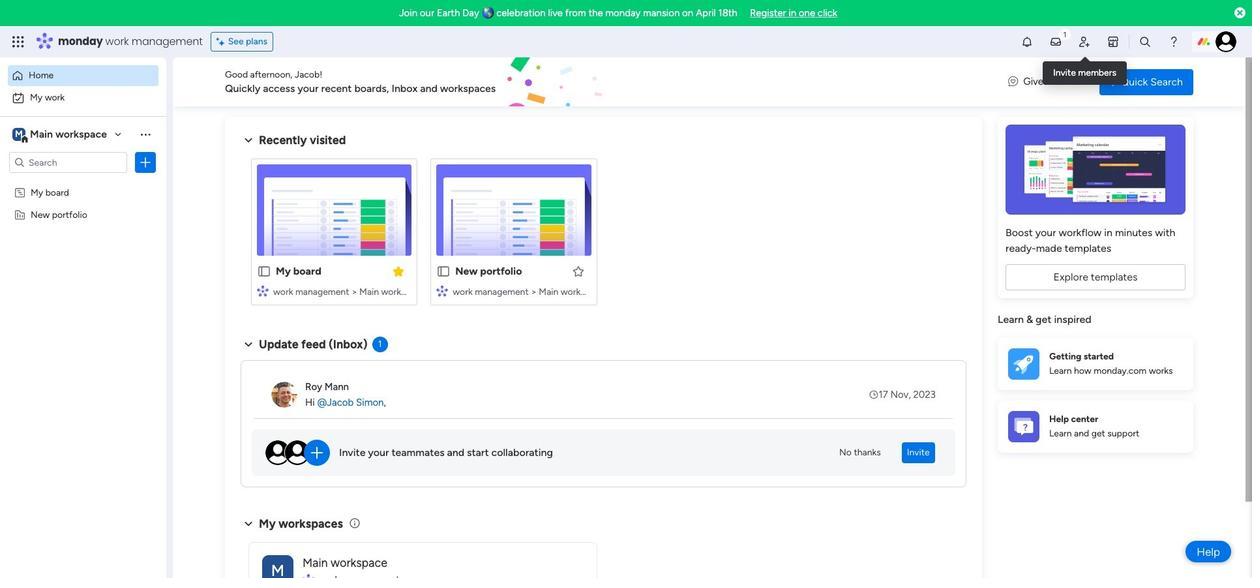 Task type: describe. For each thing, give the bounding box(es) containing it.
Search in workspace field
[[27, 155, 109, 170]]

1 element
[[372, 337, 388, 352]]

add to favorites image
[[572, 265, 585, 278]]

invite members image
[[1078, 35, 1091, 48]]

help center element
[[998, 400, 1194, 452]]

2 vertical spatial option
[[0, 180, 166, 183]]

public board image for remove from favorites image on the top left of page
[[257, 264, 271, 279]]

v2 bolt switch image
[[1110, 75, 1118, 89]]

select product image
[[12, 35, 25, 48]]

remove from favorites image
[[392, 265, 405, 278]]

0 vertical spatial option
[[8, 65, 159, 86]]

getting started element
[[998, 338, 1194, 390]]

notifications image
[[1021, 35, 1034, 48]]

close my workspaces image
[[241, 516, 256, 532]]

0 horizontal spatial workspace image
[[12, 127, 25, 142]]

monday marketplace image
[[1107, 35, 1120, 48]]

1 horizontal spatial workspace image
[[262, 555, 294, 578]]

roy mann image
[[271, 382, 298, 408]]



Task type: locate. For each thing, give the bounding box(es) containing it.
1 public board image from the left
[[257, 264, 271, 279]]

public board image
[[257, 264, 271, 279], [437, 264, 451, 279]]

0 vertical spatial workspace image
[[12, 127, 25, 142]]

quick search results list box
[[241, 148, 967, 321]]

1 vertical spatial option
[[8, 87, 159, 108]]

templates image image
[[1010, 125, 1182, 215]]

1 vertical spatial workspace image
[[262, 555, 294, 578]]

2 public board image from the left
[[437, 264, 451, 279]]

see plans image
[[216, 35, 228, 49]]

v2 user feedback image
[[1009, 75, 1019, 89]]

jacob simon image
[[1216, 31, 1237, 52]]

0 horizontal spatial public board image
[[257, 264, 271, 279]]

public board image for the add to favorites icon
[[437, 264, 451, 279]]

option
[[8, 65, 159, 86], [8, 87, 159, 108], [0, 180, 166, 183]]

workspace options image
[[139, 128, 152, 141]]

1 image
[[1060, 27, 1071, 41]]

workspace selection element
[[12, 127, 109, 144]]

options image
[[139, 156, 152, 169]]

list box
[[0, 178, 166, 402]]

search everything image
[[1139, 35, 1152, 48]]

update feed image
[[1050, 35, 1063, 48]]

help image
[[1168, 35, 1181, 48]]

1 horizontal spatial public board image
[[437, 264, 451, 279]]

close recently visited image
[[241, 132, 256, 148]]

close update feed (inbox) image
[[241, 337, 256, 352]]

workspace image
[[12, 127, 25, 142], [262, 555, 294, 578]]



